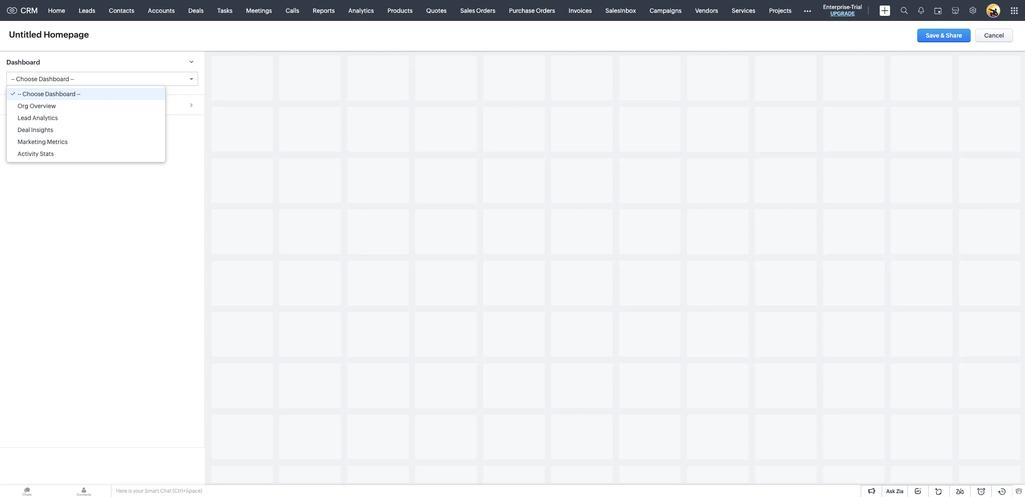 Task type: locate. For each thing, give the bounding box(es) containing it.
save
[[926, 32, 939, 39]]

dashboard inside field
[[39, 76, 69, 83]]

trial
[[851, 4, 862, 10]]

0 vertical spatial -- choose dashboard --
[[11, 76, 74, 83]]

0 horizontal spatial orders
[[476, 7, 495, 14]]

dashboard
[[6, 59, 40, 66], [39, 76, 69, 83], [45, 91, 76, 98]]

is
[[128, 489, 132, 495]]

vendors link
[[688, 0, 725, 21]]

deal
[[18, 127, 30, 134]]

0 vertical spatial dashboard
[[6, 59, 40, 66]]

signals element
[[913, 0, 929, 21]]

dashboard inside "link"
[[6, 59, 40, 66]]

Other Modules field
[[798, 4, 817, 17]]

invoices
[[569, 7, 592, 14]]

0 vertical spatial choose
[[16, 76, 38, 83]]

campaigns
[[650, 7, 682, 14]]

tree
[[7, 86, 165, 162]]

lead analytics
[[18, 115, 58, 122]]

sales orders link
[[453, 0, 502, 21]]

enterprise-trial upgrade
[[823, 4, 862, 17]]

salesinbox link
[[599, 0, 643, 21]]

orders for purchase orders
[[536, 7, 555, 14]]

-- choose dashboard --
[[11, 76, 74, 83], [18, 91, 81, 98]]

sales
[[460, 7, 475, 14]]

2 vertical spatial dashboard
[[45, 91, 76, 98]]

1 vertical spatial dashboard
[[39, 76, 69, 83]]

tasks link
[[210, 0, 239, 21]]

analytics right 'reports' link
[[348, 7, 374, 14]]

projects
[[769, 7, 792, 14]]

deal insights
[[18, 127, 53, 134]]

custom view link
[[0, 95, 205, 115]]

(ctrl+space)
[[173, 489, 202, 495]]

chats image
[[0, 486, 54, 498]]

analytics down overview
[[32, 115, 58, 122]]

choose up org overview
[[22, 91, 44, 98]]

1 orders from the left
[[476, 7, 495, 14]]

stats
[[40, 151, 54, 158]]

ask zia
[[886, 489, 904, 495]]

crm
[[21, 6, 38, 15]]

analytics inside "tree"
[[32, 115, 58, 122]]

-- choose dashboard -- up the view on the left of page
[[11, 76, 74, 83]]

analytics
[[348, 7, 374, 14], [32, 115, 58, 122]]

-
[[11, 76, 13, 83], [13, 76, 15, 83], [70, 76, 72, 83], [72, 76, 74, 83], [18, 91, 19, 98], [19, 91, 21, 98], [77, 91, 79, 98], [79, 91, 81, 98]]

2 orders from the left
[[536, 7, 555, 14]]

vendors
[[695, 7, 718, 14]]

contacts
[[109, 7, 134, 14]]

projects link
[[762, 0, 798, 21]]

products
[[388, 7, 413, 14]]

0 vertical spatial analytics
[[348, 7, 374, 14]]

tree containing -- choose dashboard --
[[7, 86, 165, 162]]

org
[[18, 103, 28, 110]]

orders right purchase
[[536, 7, 555, 14]]

products link
[[381, 0, 419, 21]]

upgrade
[[830, 11, 855, 17]]

-- Choose Dashboard -- field
[[7, 72, 198, 86]]

services link
[[725, 0, 762, 21]]

save & share button
[[917, 29, 971, 42]]

campaigns link
[[643, 0, 688, 21]]

choose up custom view
[[16, 76, 38, 83]]

home link
[[41, 0, 72, 21]]

orders right sales
[[476, 7, 495, 14]]

here is your smart chat (ctrl+space)
[[116, 489, 202, 495]]

create menu image
[[880, 5, 890, 16]]

calendar image
[[934, 7, 942, 14]]

0 horizontal spatial analytics
[[32, 115, 58, 122]]

1 horizontal spatial orders
[[536, 7, 555, 14]]

None text field
[[6, 28, 113, 41]]

choose
[[16, 76, 38, 83], [22, 91, 44, 98]]

1 vertical spatial analytics
[[32, 115, 58, 122]]

1 vertical spatial choose
[[22, 91, 44, 98]]

orders
[[476, 7, 495, 14], [536, 7, 555, 14]]

leads
[[79, 7, 95, 14]]

metrics
[[47, 139, 68, 146]]

purchase orders link
[[502, 0, 562, 21]]

ask
[[886, 489, 895, 495]]

overview
[[30, 103, 56, 110]]

marketing metrics
[[18, 139, 68, 146]]

meetings
[[246, 7, 272, 14]]

marketing
[[18, 139, 46, 146]]

invoices link
[[562, 0, 599, 21]]

search image
[[901, 7, 908, 14]]

-- choose dashboard -- up overview
[[18, 91, 81, 98]]

zia
[[896, 489, 904, 495]]

deals
[[188, 7, 204, 14]]

orders for sales orders
[[476, 7, 495, 14]]



Task type: describe. For each thing, give the bounding box(es) containing it.
your
[[133, 489, 144, 495]]

org overview
[[18, 103, 56, 110]]

enterprise-
[[823, 4, 851, 10]]

insights
[[31, 127, 53, 134]]

view
[[32, 102, 47, 109]]

reports link
[[306, 0, 342, 21]]

search element
[[895, 0, 913, 21]]

share
[[946, 32, 962, 39]]

choose inside field
[[16, 76, 38, 83]]

calls link
[[279, 0, 306, 21]]

reports
[[313, 7, 335, 14]]

create menu element
[[874, 0, 895, 21]]

-- choose dashboard -- inside field
[[11, 76, 74, 83]]

analytics link
[[342, 0, 381, 21]]

custom view
[[6, 102, 47, 109]]

tasks
[[217, 7, 232, 14]]

1 vertical spatial -- choose dashboard --
[[18, 91, 81, 98]]

purchase orders
[[509, 7, 555, 14]]

leads link
[[72, 0, 102, 21]]

sales orders
[[460, 7, 495, 14]]

lead
[[18, 115, 31, 122]]

accounts
[[148, 7, 175, 14]]

quotes link
[[419, 0, 453, 21]]

activity stats
[[18, 151, 54, 158]]

dashboard link
[[0, 51, 205, 72]]

deals link
[[182, 0, 210, 21]]

contacts link
[[102, 0, 141, 21]]

crm link
[[7, 6, 38, 15]]

contacts image
[[57, 486, 111, 498]]

1 horizontal spatial analytics
[[348, 7, 374, 14]]

quotes
[[426, 7, 447, 14]]

meetings link
[[239, 0, 279, 21]]

&
[[940, 32, 945, 39]]

here
[[116, 489, 127, 495]]

cancel
[[984, 32, 1004, 39]]

purchase
[[509, 7, 535, 14]]

activity
[[18, 151, 39, 158]]

signals image
[[918, 7, 924, 14]]

home
[[48, 7, 65, 14]]

profile image
[[987, 4, 1000, 17]]

chat
[[160, 489, 172, 495]]

profile element
[[981, 0, 1005, 21]]

calls
[[286, 7, 299, 14]]

save & share
[[926, 32, 962, 39]]

cancel button
[[975, 29, 1013, 42]]

smart
[[145, 489, 159, 495]]

salesinbox
[[606, 7, 636, 14]]

services
[[732, 7, 755, 14]]

accounts link
[[141, 0, 182, 21]]

custom
[[6, 102, 30, 109]]



Task type: vqa. For each thing, say whether or not it's contained in the screenshot.
'22'
no



